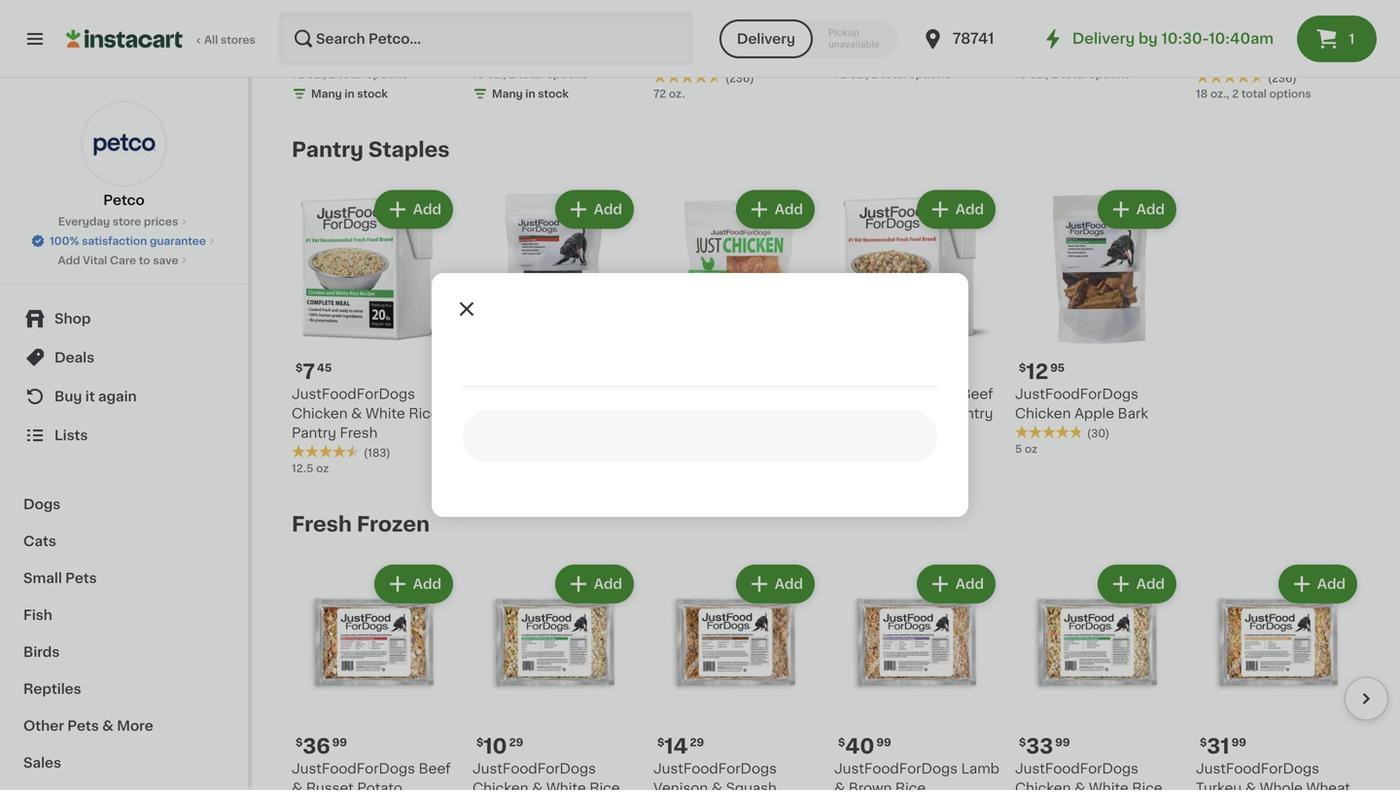 Task type: locate. For each thing, give the bounding box(es) containing it.
many for russet
[[311, 88, 342, 99]]

2 wheat from the left
[[1306, 32, 1351, 46]]

(183)
[[364, 448, 390, 458]]

many in stock for white
[[492, 88, 569, 99]]

2 vertical spatial pantry
[[292, 426, 336, 440]]

again
[[98, 390, 137, 404]]

total for whole
[[1242, 88, 1267, 99]]

product group containing 7
[[292, 186, 457, 476]]

fresh inside justfoodfordogs beef & russet potato pantry fresh (139) 12.5 oz
[[834, 426, 872, 440]]

potato inside justfoodfordogs fish & sweet potato
[[895, 32, 940, 46]]

beef inside item carousel region
[[419, 762, 451, 776]]

0 horizontal spatial wheat
[[764, 32, 808, 46]]

1 72 oz., 2 total options from the left
[[292, 69, 408, 80]]

whole
[[717, 32, 760, 46], [1260, 32, 1303, 46], [1260, 782, 1303, 791]]

72 for justfoodfordogs fish & sweet potato
[[834, 69, 847, 80]]

add button for 10
[[557, 567, 632, 602]]

1 horizontal spatial (236)
[[1268, 73, 1297, 84]]

many in stock down (480)
[[311, 88, 388, 99]]

pantry down $7.95 element
[[949, 407, 993, 420]]

2 vertical spatial russet
[[306, 782, 354, 791]]

justfoodfordogs venison & squash
[[653, 762, 777, 791]]

justfoodfordogs chicken & white rice
[[473, 13, 620, 46], [473, 762, 620, 791], [1015, 762, 1163, 791]]

stock down (480)
[[357, 88, 388, 99]]

(236)
[[725, 73, 754, 84], [1268, 73, 1297, 84]]

options down (480)
[[366, 69, 408, 80]]

0 horizontal spatial 5 oz
[[473, 444, 495, 454]]

stock
[[357, 88, 388, 99], [538, 88, 569, 99]]

to
[[139, 255, 150, 266]]

99 inside $ 31 99
[[1232, 737, 1247, 748]]

2 stock from the left
[[538, 88, 569, 99]]

product group containing 33
[[1015, 561, 1181, 791]]

1 bark from the left
[[509, 407, 539, 420]]

justfoodfordogs down $7.95 element
[[834, 387, 958, 401]]

2 for justfoodfordogs chicken breast treats
[[1051, 69, 1058, 80]]

pantry up 12.5 oz
[[292, 426, 336, 440]]

$ for 33
[[1019, 737, 1026, 748]]

(236) down the '10:40am'
[[1268, 73, 1297, 84]]

1 many from the left
[[311, 88, 342, 99]]

0 horizontal spatial (236)
[[725, 73, 754, 84]]

12.5 oz
[[292, 463, 329, 474]]

stock for white
[[538, 88, 569, 99]]

3 99 from the left
[[1055, 737, 1070, 748]]

macaroni down the '10:40am'
[[1196, 51, 1260, 65]]

1 horizontal spatial stock
[[538, 88, 569, 99]]

rice for 7
[[409, 407, 439, 420]]

beef inside justfoodfordogs beef liver bark
[[600, 387, 632, 401]]

18
[[473, 69, 485, 80], [1015, 69, 1027, 80], [1196, 88, 1208, 99]]

0 horizontal spatial justfoodfordogs turkey & whole wheat macaroni
[[653, 13, 808, 65]]

99 inside $ 40 99
[[877, 737, 891, 748]]

satisfaction
[[82, 236, 147, 247]]

options down the '1' button
[[1270, 88, 1312, 99]]

total for white
[[518, 69, 543, 80]]

18 oz., 2 total options
[[473, 69, 588, 80], [1015, 69, 1131, 80], [1196, 88, 1312, 99]]

russet down $7.95 element
[[849, 407, 896, 420]]

0 horizontal spatial fish
[[23, 609, 52, 622]]

delivery for delivery by 10:30-10:40am
[[1072, 32, 1135, 46]]

justfoodfordogs up breast
[[1015, 13, 1139, 26]]

fresh up (183)
[[340, 426, 378, 440]]

turkey up oz. at the top of page
[[653, 32, 699, 46]]

18 oz., 2 total options down breast
[[1015, 69, 1131, 80]]

2 for justfoodfordogs beef & russet potato
[[329, 69, 335, 80]]

$ for 31
[[1200, 737, 1207, 748]]

justfoodfordogs beef & russet potato pantry fresh (139) 12.5 oz
[[834, 387, 993, 474]]

2 for justfoodfordogs chicken & white rice
[[509, 69, 516, 80]]

$ inside the $ 14 29
[[657, 737, 664, 748]]

36
[[303, 736, 330, 757]]

justfoodfordogs inside button
[[653, 387, 777, 401]]

1 vertical spatial russet
[[849, 407, 896, 420]]

99 inside $ 36 99
[[332, 737, 347, 748]]

pantry inside justfoodfordogs chicken & white rice pantry fresh
[[292, 426, 336, 440]]

0 horizontal spatial bark
[[509, 407, 539, 420]]

fish
[[961, 13, 989, 26], [23, 609, 52, 622]]

5 oz down justfoodfordogs chicken apple bark
[[1015, 444, 1038, 454]]

many in stock down (383)
[[492, 88, 569, 99]]

99 right 33 on the bottom of page
[[1055, 737, 1070, 748]]

0 horizontal spatial 18
[[473, 69, 485, 80]]

$ inside $ 31 99
[[1200, 737, 1207, 748]]

beef inside justfoodfordogs beef & russet potato pantry fresh (139) 12.5 oz
[[961, 387, 993, 401]]

justfoodfordogs inside justfoodfordogs chicken & white rice pantry fresh
[[292, 387, 415, 401]]

1 justfoodfordogs turkey & whole wheat macaroni from the left
[[653, 13, 808, 65]]

0 horizontal spatial 29
[[509, 737, 523, 748]]

78741
[[953, 32, 994, 46]]

1 horizontal spatial macaroni
[[1196, 51, 1260, 65]]

pets for other
[[67, 720, 99, 733]]

45
[[317, 363, 332, 373]]

1 in from the left
[[345, 88, 355, 99]]

7
[[303, 362, 315, 382]]

1 5 from the left
[[473, 444, 480, 454]]

0 vertical spatial pets
[[65, 572, 97, 585]]

18 for justfoodfordogs turkey & whole wheat macaroni
[[1196, 88, 1208, 99]]

29 right 14
[[690, 737, 704, 748]]

stores
[[221, 35, 255, 45]]

29 inside the $ 14 29
[[690, 737, 704, 748]]

turkey for oz.
[[653, 32, 699, 46]]

2 12.5 from the left
[[834, 463, 856, 474]]

0 horizontal spatial 18 oz., 2 total options
[[473, 69, 588, 80]]

in
[[345, 88, 355, 99], [525, 88, 535, 99]]

pantry left staples
[[292, 139, 364, 160]]

72
[[292, 69, 305, 80], [834, 69, 847, 80], [653, 88, 666, 99]]

2 72 oz., 2 total options from the left
[[834, 69, 951, 80]]

0 horizontal spatial 5
[[473, 444, 480, 454]]

rice for 10
[[590, 782, 620, 791]]

99 right 40
[[877, 737, 891, 748]]

white inside justfoodfordogs chicken & white rice pantry fresh
[[366, 407, 405, 420]]

5 down justfoodfordogs chicken apple bark
[[1015, 444, 1022, 454]]

justfoodfordogs up (480)
[[292, 13, 415, 26]]

total for sweet
[[881, 69, 906, 80]]

$ inside $ 10 29
[[476, 737, 484, 748]]

5 oz
[[473, 444, 495, 454], [1015, 444, 1038, 454]]

justfoodfordogs up justchicken
[[653, 387, 777, 401]]

$ for 7
[[296, 363, 303, 373]]

small pets
[[23, 572, 97, 585]]

macaroni
[[653, 51, 717, 65], [1196, 51, 1260, 65]]

$ 12 95
[[1019, 362, 1065, 382]]

wheat
[[764, 32, 808, 46], [1306, 32, 1351, 46]]

0 horizontal spatial in
[[345, 88, 355, 99]]

potato
[[357, 32, 403, 46], [895, 32, 940, 46], [900, 407, 945, 420], [357, 782, 403, 791]]

2 horizontal spatial 72
[[834, 69, 847, 80]]

pets right other on the bottom left of page
[[67, 720, 99, 733]]

0 horizontal spatial 72
[[292, 69, 305, 80]]

chicken inside justfoodfordogs chicken & white rice pantry fresh
[[292, 407, 348, 420]]

72 oz.
[[653, 88, 685, 99]]

bark inside justfoodfordogs beef liver bark
[[509, 407, 539, 420]]

rice inside justfoodfordogs chicken & white rice pantry fresh
[[409, 407, 439, 420]]

$ for 12
[[1019, 363, 1026, 373]]

russet down $ 36 99
[[306, 782, 354, 791]]

russet right "stores" at the left
[[306, 32, 354, 46]]

0 horizontal spatial delivery
[[737, 32, 795, 46]]

2 5 from the left
[[1015, 444, 1022, 454]]

delivery by 10:30-10:40am link
[[1041, 27, 1274, 51]]

pantry inside justfoodfordogs beef & russet potato pantry fresh (139) 12.5 oz
[[949, 407, 993, 420]]

care
[[110, 255, 136, 266]]

in for white
[[525, 88, 535, 99]]

2 99 from the left
[[877, 737, 891, 748]]

0 vertical spatial pantry
[[292, 139, 364, 160]]

2 macaroni from the left
[[1196, 51, 1260, 65]]

18 oz., 2 total options for ★★★★★
[[1015, 69, 1131, 80]]

72 oz., 2 total options down sweet
[[834, 69, 951, 80]]

1 vertical spatial pets
[[67, 720, 99, 733]]

pantry
[[292, 139, 364, 160], [949, 407, 993, 420], [292, 426, 336, 440]]

macaroni up oz. at the top of page
[[653, 51, 717, 65]]

add vital care to save
[[58, 255, 178, 266]]

0 horizontal spatial 12.5
[[292, 463, 314, 474]]

(139)
[[906, 448, 933, 458]]

fish inside justfoodfordogs fish & sweet potato
[[961, 13, 989, 26]]

justfoodfordogs inside justfoodfordogs fish & sweet potato
[[834, 13, 958, 26]]

$ inside $ 33 99
[[1019, 737, 1026, 748]]

2 horizontal spatial 18
[[1196, 88, 1208, 99]]

$ inside '$ 12 95'
[[1019, 363, 1026, 373]]

1 horizontal spatial justfoodfordogs turkey & whole wheat macaroni
[[1196, 13, 1351, 65]]

5 oz down the liver
[[473, 444, 495, 454]]

fish up 78741
[[961, 13, 989, 26]]

1 horizontal spatial many
[[492, 88, 523, 99]]

product group containing 31
[[1196, 561, 1361, 791]]

0 horizontal spatial stock
[[357, 88, 388, 99]]

chicken for 10
[[473, 782, 529, 791]]

72 oz., 2 total options
[[292, 69, 408, 80], [834, 69, 951, 80]]

other
[[23, 720, 64, 733]]

$ for 40
[[838, 737, 845, 748]]

$ 36 99
[[296, 736, 347, 757]]

1 horizontal spatial 72
[[653, 88, 666, 99]]

10:40am
[[1209, 32, 1274, 46]]

justfoodfordogs beef & russet potato up (480)
[[292, 13, 451, 46]]

$ inside $ 36 99
[[296, 737, 303, 748]]

$ 10 29
[[476, 736, 523, 757]]

lists
[[54, 429, 88, 442]]

rice
[[590, 32, 620, 46], [409, 407, 439, 420], [590, 782, 620, 791], [895, 782, 926, 791], [1132, 782, 1163, 791]]

2 many from the left
[[492, 88, 523, 99]]

justfoodfordogs down $ 10 29
[[473, 762, 596, 776]]

justfoodfordogs inside justfoodfordogs beef liver bark
[[473, 387, 596, 401]]

add
[[413, 203, 441, 216], [594, 203, 622, 216], [775, 203, 803, 216], [956, 203, 984, 216], [1137, 203, 1165, 216], [58, 255, 80, 266], [413, 577, 441, 591], [594, 577, 622, 591], [775, 577, 803, 591], [956, 577, 984, 591], [1137, 577, 1165, 591], [1317, 577, 1346, 591]]

2 in from the left
[[525, 88, 535, 99]]

fish inside fish link
[[23, 609, 52, 622]]

everyday store prices link
[[58, 214, 190, 229]]

1 stock from the left
[[357, 88, 388, 99]]

oz., for justfoodfordogs fish & sweet potato
[[850, 69, 869, 80]]

12
[[1026, 362, 1048, 382]]

$7.95 element
[[834, 359, 1000, 384]]

delivery inside button
[[737, 32, 795, 46]]

birds
[[23, 646, 60, 659]]

2 (236) from the left
[[1268, 73, 1297, 84]]

&
[[292, 32, 303, 46], [532, 32, 543, 46], [703, 32, 714, 46], [834, 32, 845, 46], [1245, 32, 1256, 46], [351, 407, 362, 420], [834, 407, 845, 420], [102, 720, 114, 733], [292, 782, 303, 791], [532, 782, 543, 791], [712, 782, 723, 791], [834, 782, 845, 791], [1075, 782, 1086, 791], [1245, 782, 1256, 791]]

justfoodfordogs inside justfoodfordogs chicken breast treats
[[1015, 13, 1139, 26]]

72 for justfoodfordogs turkey & whole wheat macaroni
[[653, 88, 666, 99]]

wheat for 18 oz., 2 total options
[[1306, 32, 1351, 46]]

justfoodfordogs up the liver
[[473, 387, 596, 401]]

78741 button
[[922, 12, 1038, 66]]

2 horizontal spatial 18 oz., 2 total options
[[1196, 88, 1312, 99]]

wheat right the '10:40am'
[[1306, 32, 1351, 46]]

4 99 from the left
[[1232, 737, 1247, 748]]

add button for 14
[[738, 567, 813, 602]]

1 horizontal spatial 5 oz
[[1015, 444, 1038, 454]]

chicken inside justfoodfordogs chicken breast treats
[[1015, 32, 1071, 46]]

bark right the liver
[[509, 407, 539, 420]]

1 vertical spatial fish
[[23, 609, 52, 622]]

justfoodfordogs
[[292, 13, 415, 26], [473, 13, 596, 26], [653, 13, 777, 26], [834, 13, 958, 26], [1015, 13, 1139, 26], [1196, 13, 1320, 26], [292, 387, 415, 401], [473, 387, 596, 401], [653, 387, 777, 401], [834, 387, 958, 401], [1015, 387, 1139, 401], [292, 762, 415, 776], [473, 762, 596, 776], [653, 762, 777, 776], [834, 762, 958, 776], [1015, 762, 1139, 776], [1196, 762, 1320, 776]]

options down (383)
[[546, 69, 588, 80]]

(236) down delivery button
[[725, 73, 754, 84]]

18 oz., 2 total options down (383)
[[473, 69, 588, 80]]

1 vertical spatial pantry
[[949, 407, 993, 420]]

justfoodfordogs turkey & whole whea
[[1196, 762, 1351, 791]]

product group
[[292, 186, 457, 476], [473, 186, 638, 457], [653, 186, 819, 457], [834, 186, 1000, 476], [1015, 186, 1181, 457], [292, 561, 457, 791], [473, 561, 638, 791], [653, 561, 819, 791], [834, 561, 1000, 791], [1015, 561, 1181, 791], [1196, 561, 1361, 791]]

everyday store prices
[[58, 216, 178, 227]]

justfoodfordogs beef & russet potato down $ 36 99
[[292, 762, 451, 791]]

2 justfoodfordogs beef & russet potato from the top
[[292, 762, 451, 791]]

1 99 from the left
[[332, 737, 347, 748]]

99 right 31
[[1232, 737, 1247, 748]]

justfoodfordogs up apple
[[1015, 387, 1139, 401]]

justfoodfordogs chicken & white rice down $ 33 99
[[1015, 762, 1163, 791]]

fresh down $7.95 element
[[834, 426, 872, 440]]

white
[[546, 32, 586, 46], [366, 407, 405, 420], [546, 782, 586, 791], [1089, 782, 1129, 791]]

add button for 7
[[376, 192, 451, 227]]

turkey
[[653, 32, 699, 46], [1196, 32, 1242, 46], [1196, 782, 1242, 791]]

99 for 33
[[1055, 737, 1070, 748]]

white for 10
[[546, 782, 586, 791]]

29 right 10
[[509, 737, 523, 748]]

1 macaroni from the left
[[653, 51, 717, 65]]

justfoodfordogs down 45
[[292, 387, 415, 401]]

fish up birds
[[23, 609, 52, 622]]

5 down the liver
[[473, 444, 480, 454]]

1 horizontal spatial wheat
[[1306, 32, 1351, 46]]

99
[[332, 737, 347, 748], [877, 737, 891, 748], [1055, 737, 1070, 748], [1232, 737, 1247, 748]]

2 justfoodfordogs turkey & whole wheat macaroni from the left
[[1196, 13, 1351, 65]]

0 vertical spatial fish
[[961, 13, 989, 26]]

99 inside $ 33 99
[[1055, 737, 1070, 748]]

1 horizontal spatial many in stock
[[492, 88, 569, 99]]

100%
[[50, 236, 79, 247]]

justfoodfordogs up brown
[[834, 762, 958, 776]]

1 horizontal spatial 5
[[1015, 444, 1022, 454]]

add button for 33
[[1100, 567, 1175, 602]]

potato inside item carousel region
[[357, 782, 403, 791]]

oz., for justfoodfordogs chicken breast treats
[[1030, 69, 1049, 80]]

2 bark from the left
[[1118, 407, 1148, 420]]

delivery
[[1072, 32, 1135, 46], [737, 32, 795, 46]]

0 horizontal spatial many in stock
[[311, 88, 388, 99]]

wheat for 72 oz.
[[764, 32, 808, 46]]

justfoodfordogs chicken & white rice down $ 10 29
[[473, 762, 620, 791]]

bark inside justfoodfordogs chicken apple bark
[[1118, 407, 1148, 420]]

shop link
[[12, 300, 236, 338]]

bark right apple
[[1118, 407, 1148, 420]]

fresh down 12.5 oz
[[292, 514, 352, 535]]

small pets link
[[12, 560, 236, 597]]

0 horizontal spatial 72 oz., 2 total options
[[292, 69, 408, 80]]

1 horizontal spatial 29
[[690, 737, 704, 748]]

white for 33
[[1089, 782, 1129, 791]]

justfoodfordogs turkey & whole wheat macaroni
[[653, 13, 808, 65], [1196, 13, 1351, 65]]

options down justfoodfordogs fish & sweet potato
[[909, 69, 951, 80]]

1 horizontal spatial fish
[[961, 13, 989, 26]]

white for 7
[[366, 407, 405, 420]]

72 oz., 2 total options down (480)
[[292, 69, 408, 80]]

justfoodfordogs down $ 31 99
[[1196, 762, 1320, 776]]

pets right small
[[65, 572, 97, 585]]

justfoodfordogs beef & russet potato
[[292, 13, 451, 46], [292, 762, 451, 791]]

& inside justfoodfordogs beef & russet potato pantry fresh (139) 12.5 oz
[[834, 407, 845, 420]]

1 horizontal spatial 18 oz., 2 total options
[[1015, 69, 1131, 80]]

1 horizontal spatial 12.5
[[834, 463, 856, 474]]

instacart logo image
[[66, 27, 183, 51]]

stock down (383)
[[538, 88, 569, 99]]

0 horizontal spatial macaroni
[[653, 51, 717, 65]]

bark
[[509, 407, 539, 420], [1118, 407, 1148, 420]]

options down breast
[[1089, 69, 1131, 80]]

lamb
[[961, 762, 1000, 776]]

1 horizontal spatial delivery
[[1072, 32, 1135, 46]]

dogs
[[23, 498, 61, 511]]

99 right "36"
[[332, 737, 347, 748]]

12.5 inside justfoodfordogs beef & russet potato pantry fresh (139) 12.5 oz
[[834, 463, 856, 474]]

2 many in stock from the left
[[492, 88, 569, 99]]

(236) for 72 oz.
[[725, 73, 754, 84]]

1 (236) from the left
[[725, 73, 754, 84]]

2 for justfoodfordogs fish & sweet potato
[[871, 69, 878, 80]]

★★★★★
[[292, 51, 360, 64], [292, 51, 360, 64], [473, 51, 541, 64], [473, 51, 541, 64], [834, 51, 902, 64], [834, 51, 902, 64], [1015, 51, 1083, 64], [1015, 51, 1083, 64], [653, 70, 722, 84], [653, 70, 722, 84], [1196, 70, 1264, 84], [1196, 70, 1264, 84], [1015, 425, 1083, 439], [1015, 425, 1083, 439], [292, 445, 360, 459], [292, 445, 360, 459]]

fresh inside justfoodfordogs chicken & white rice pantry fresh
[[340, 426, 378, 440]]

product group containing 36
[[292, 561, 457, 791]]

1 horizontal spatial bark
[[1118, 407, 1148, 420]]

None search field
[[278, 12, 694, 66]]

1 29 from the left
[[509, 737, 523, 748]]

1 vertical spatial justfoodfordogs beef & russet potato
[[292, 762, 451, 791]]

1 wheat from the left
[[764, 32, 808, 46]]

justfoodfordogs up sweet
[[834, 13, 958, 26]]

0 horizontal spatial many
[[311, 88, 342, 99]]

1 horizontal spatial 18
[[1015, 69, 1027, 80]]

turkey right by at the right top of the page
[[1196, 32, 1242, 46]]

justfoodfordogs justchicken button
[[653, 186, 819, 457]]

justfoodfordogs chicken & white rice pantry fresh
[[292, 387, 439, 440]]

total for russet
[[338, 69, 363, 80]]

add button for 36
[[376, 567, 451, 602]]

0 vertical spatial justfoodfordogs beef & russet potato
[[292, 13, 451, 46]]

1 many in stock from the left
[[311, 88, 388, 99]]

turkey down 31
[[1196, 782, 1242, 791]]

add button for 40
[[919, 567, 994, 602]]

$ for 14
[[657, 737, 664, 748]]

item carousel region
[[292, 553, 1389, 791]]

rice inside justfoodfordogs lamb & brown rice
[[895, 782, 926, 791]]

chicken for 12
[[1015, 407, 1071, 420]]

$ inside $ 7 45
[[296, 363, 303, 373]]

$ inside $ 40 99
[[838, 737, 845, 748]]

product group containing 12
[[1015, 186, 1181, 457]]

$
[[296, 363, 303, 373], [1019, 363, 1026, 373], [296, 737, 303, 748], [476, 737, 484, 748], [657, 737, 664, 748], [838, 737, 845, 748], [1019, 737, 1026, 748], [1200, 737, 1207, 748]]

29 inside $ 10 29
[[509, 737, 523, 748]]

product group containing 40
[[834, 561, 1000, 791]]

1 horizontal spatial 72 oz., 2 total options
[[834, 69, 951, 80]]

pets
[[65, 572, 97, 585], [67, 720, 99, 733]]

18 oz., 2 total options down the '10:40am'
[[1196, 88, 1312, 99]]

2 29 from the left
[[690, 737, 704, 748]]

wheat left sweet
[[764, 32, 808, 46]]

1 horizontal spatial in
[[525, 88, 535, 99]]

justfoodfordogs up the '10:40am'
[[1196, 13, 1320, 26]]

product group containing 14
[[653, 561, 819, 791]]

& inside justfoodfordogs venison & squash
[[712, 782, 723, 791]]

other pets & more
[[23, 720, 153, 733]]

chicken inside justfoodfordogs chicken apple bark
[[1015, 407, 1071, 420]]



Task type: vqa. For each thing, say whether or not it's contained in the screenshot.
Russet's 'TOTAL'
yes



Task type: describe. For each thing, give the bounding box(es) containing it.
oz.
[[669, 88, 685, 99]]

delivery button
[[719, 19, 813, 58]]

service type group
[[719, 19, 898, 58]]

staples
[[368, 139, 450, 160]]

in for russet
[[345, 88, 355, 99]]

100% satisfaction guarantee
[[50, 236, 206, 247]]

justfoodfordogs up oz. at the top of page
[[653, 13, 777, 26]]

justfoodfordogs fish & sweet potato
[[834, 13, 989, 46]]

petco logo image
[[81, 101, 167, 187]]

40
[[845, 736, 875, 757]]

whole inside justfoodfordogs turkey & whole whea
[[1260, 782, 1303, 791]]

options for treats
[[1089, 69, 1131, 80]]

fresh for russet
[[834, 426, 872, 440]]

chicken for 33
[[1015, 782, 1071, 791]]

liver
[[473, 407, 505, 420]]

oz., for justfoodfordogs beef & russet potato
[[307, 69, 326, 80]]

2 5 oz from the left
[[1015, 444, 1038, 454]]

chicken for 7
[[292, 407, 348, 420]]

$ 14 29
[[657, 736, 704, 757]]

$ for 10
[[476, 737, 484, 748]]

31
[[1207, 736, 1230, 757]]

russet inside justfoodfordogs beef & russet potato pantry fresh (139) 12.5 oz
[[849, 407, 896, 420]]

justfoodfordogs up venison
[[653, 762, 777, 776]]

justchicken
[[653, 407, 739, 420]]

more
[[117, 720, 153, 733]]

turkey inside justfoodfordogs turkey & whole whea
[[1196, 782, 1242, 791]]

(236) for 18 oz., 2 total options
[[1268, 73, 1297, 84]]

rice for 33
[[1132, 782, 1163, 791]]

everyday
[[58, 216, 110, 227]]

options for sweet
[[909, 69, 951, 80]]

buy it again
[[54, 390, 137, 404]]

justfoodfordogs inside justfoodfordogs beef & russet potato pantry fresh (139) 12.5 oz
[[834, 387, 958, 401]]

1 button
[[1297, 16, 1377, 62]]

rice for 40
[[895, 782, 926, 791]]

russet inside item carousel region
[[306, 782, 354, 791]]

squash
[[726, 782, 777, 791]]

72 oz., 2 total options for sweet
[[834, 69, 951, 80]]

product group containing 10
[[473, 561, 638, 791]]

macaroni for oz.
[[653, 51, 717, 65]]

(480)
[[364, 53, 393, 64]]

& inside justfoodfordogs lamb & brown rice
[[834, 782, 845, 791]]

pantry staples
[[292, 139, 450, 160]]

frozen
[[357, 514, 430, 535]]

prices
[[144, 216, 178, 227]]

add button for 12
[[1100, 192, 1175, 227]]

treats
[[1122, 32, 1165, 46]]

sweet
[[849, 32, 891, 46]]

save
[[153, 255, 178, 266]]

dogs link
[[12, 486, 236, 523]]

total for treats
[[1061, 69, 1086, 80]]

justfoodfordogs chicken apple bark
[[1015, 387, 1148, 420]]

72 oz., 2 total options for russet
[[292, 69, 408, 80]]

options for white
[[546, 69, 588, 80]]

lists link
[[12, 416, 236, 455]]

add vital care to save link
[[58, 253, 190, 268]]

18 oz., 2 total options for (236)
[[1196, 88, 1312, 99]]

cats link
[[12, 523, 236, 560]]

18 oz., 2 total options for (383)
[[473, 69, 588, 80]]

99 for 31
[[1232, 737, 1247, 748]]

list_add_items dialog
[[432, 273, 969, 517]]

justfoodfordogs inside justfoodfordogs chicken apple bark
[[1015, 387, 1139, 401]]

14
[[664, 736, 688, 757]]

delivery by 10:30-10:40am
[[1072, 32, 1274, 46]]

10:30-
[[1162, 32, 1209, 46]]

99 for 36
[[332, 737, 347, 748]]

justfoodfordogs chicken & white rice for 10
[[473, 762, 620, 791]]

18 for justfoodfordogs chicken & white rice
[[473, 69, 485, 80]]

stock for russet
[[357, 88, 388, 99]]

shop
[[54, 312, 91, 326]]

0 vertical spatial russet
[[306, 32, 354, 46]]

$ 31 99
[[1200, 736, 1247, 757]]

29 for 10
[[509, 737, 523, 748]]

justfoodfordogs down $ 36 99
[[292, 762, 415, 776]]

delivery for delivery
[[737, 32, 795, 46]]

potato inside justfoodfordogs beef & russet potato pantry fresh (139) 12.5 oz
[[900, 407, 945, 420]]

1
[[1349, 32, 1355, 46]]

& inside justfoodfordogs fish & sweet potato
[[834, 32, 845, 46]]

other pets & more link
[[12, 708, 236, 745]]

18 for justfoodfordogs chicken breast treats
[[1015, 69, 1027, 80]]

(383)
[[545, 53, 574, 64]]

many for white
[[492, 88, 523, 99]]

brown
[[849, 782, 892, 791]]

all stores link
[[66, 12, 257, 66]]

reptiles link
[[12, 671, 236, 708]]

29 for 14
[[690, 737, 704, 748]]

all
[[204, 35, 218, 45]]

justfoodfordogs chicken & white rice up (383)
[[473, 13, 620, 46]]

fresh frozen
[[292, 514, 430, 535]]

oz., for justfoodfordogs chicken & white rice
[[487, 69, 506, 80]]

oz inside justfoodfordogs beef & russet potato pantry fresh (139) 12.5 oz
[[859, 463, 871, 474]]

72 for justfoodfordogs beef & russet potato
[[292, 69, 305, 80]]

whole for 72 oz.
[[717, 32, 760, 46]]

deals link
[[12, 338, 236, 377]]

99 for 40
[[877, 737, 891, 748]]

justfoodfordogs inside justfoodfordogs turkey & whole whea
[[1196, 762, 1320, 776]]

33
[[1026, 736, 1053, 757]]

$ 33 99
[[1019, 736, 1070, 757]]

pets for small
[[65, 572, 97, 585]]

petco link
[[81, 101, 167, 210]]

fresh for white
[[340, 426, 378, 440]]

pantry for justfoodfordogs chicken & white rice pantry fresh
[[292, 426, 336, 440]]

$ for 36
[[296, 737, 303, 748]]

justfoodfordogs chicken breast treats
[[1015, 13, 1165, 46]]

it
[[85, 390, 95, 404]]

macaroni for oz.,
[[1196, 51, 1260, 65]]

$ 40 99
[[838, 736, 891, 757]]

& inside justfoodfordogs chicken & white rice pantry fresh
[[351, 407, 362, 420]]

store
[[113, 216, 141, 227]]

small
[[23, 572, 62, 585]]

10
[[484, 736, 507, 757]]

1 12.5 from the left
[[292, 463, 314, 474]]

sales link
[[12, 745, 236, 782]]

apple
[[1075, 407, 1114, 420]]

(30)
[[1087, 428, 1110, 439]]

& inside justfoodfordogs turkey & whole whea
[[1245, 782, 1256, 791]]

1 5 oz from the left
[[473, 444, 495, 454]]

venison
[[653, 782, 708, 791]]

bark for liver
[[509, 407, 539, 420]]

justfoodfordogs beef & russet potato inside item carousel region
[[292, 762, 451, 791]]

justfoodfordogs up (383)
[[473, 13, 596, 26]]

fish link
[[12, 597, 236, 634]]

sales
[[23, 757, 61, 770]]

whole for 18 oz., 2 total options
[[1260, 32, 1303, 46]]

options for russet
[[366, 69, 408, 80]]

justfoodfordogs down $ 33 99
[[1015, 762, 1139, 776]]

justfoodfordogs chicken & white rice for 33
[[1015, 762, 1163, 791]]

turkey for oz.,
[[1196, 32, 1242, 46]]

buy it again link
[[12, 377, 236, 416]]

reptiles
[[23, 683, 81, 696]]

many in stock for russet
[[311, 88, 388, 99]]

2 for justfoodfordogs turkey & whole wheat macaroni
[[1232, 88, 1239, 99]]

$ 7 45
[[296, 362, 332, 382]]

petco
[[103, 194, 145, 207]]

1 justfoodfordogs beef & russet potato from the top
[[292, 13, 451, 46]]

justfoodfordogs inside justfoodfordogs lamb & brown rice
[[834, 762, 958, 776]]

justfoodfordogs turkey & whole wheat macaroni for 72 oz.
[[653, 13, 808, 65]]

pantry for justfoodfordogs beef & russet potato pantry fresh (139) 12.5 oz
[[949, 407, 993, 420]]

breast
[[1075, 32, 1119, 46]]

oz., for justfoodfordogs turkey & whole wheat macaroni
[[1211, 88, 1230, 99]]

guarantee
[[150, 236, 206, 247]]

vital
[[83, 255, 107, 266]]

options for whole
[[1270, 88, 1312, 99]]

justfoodfordogs justchicken
[[653, 387, 777, 420]]

bark for apple
[[1118, 407, 1148, 420]]

justfoodfordogs turkey & whole wheat macaroni for 18 oz., 2 total options
[[1196, 13, 1351, 65]]

add button for 31
[[1280, 567, 1356, 602]]

100% satisfaction guarantee button
[[30, 229, 218, 249]]

deals
[[54, 351, 94, 365]]

by
[[1139, 32, 1158, 46]]

birds link
[[12, 634, 236, 671]]



